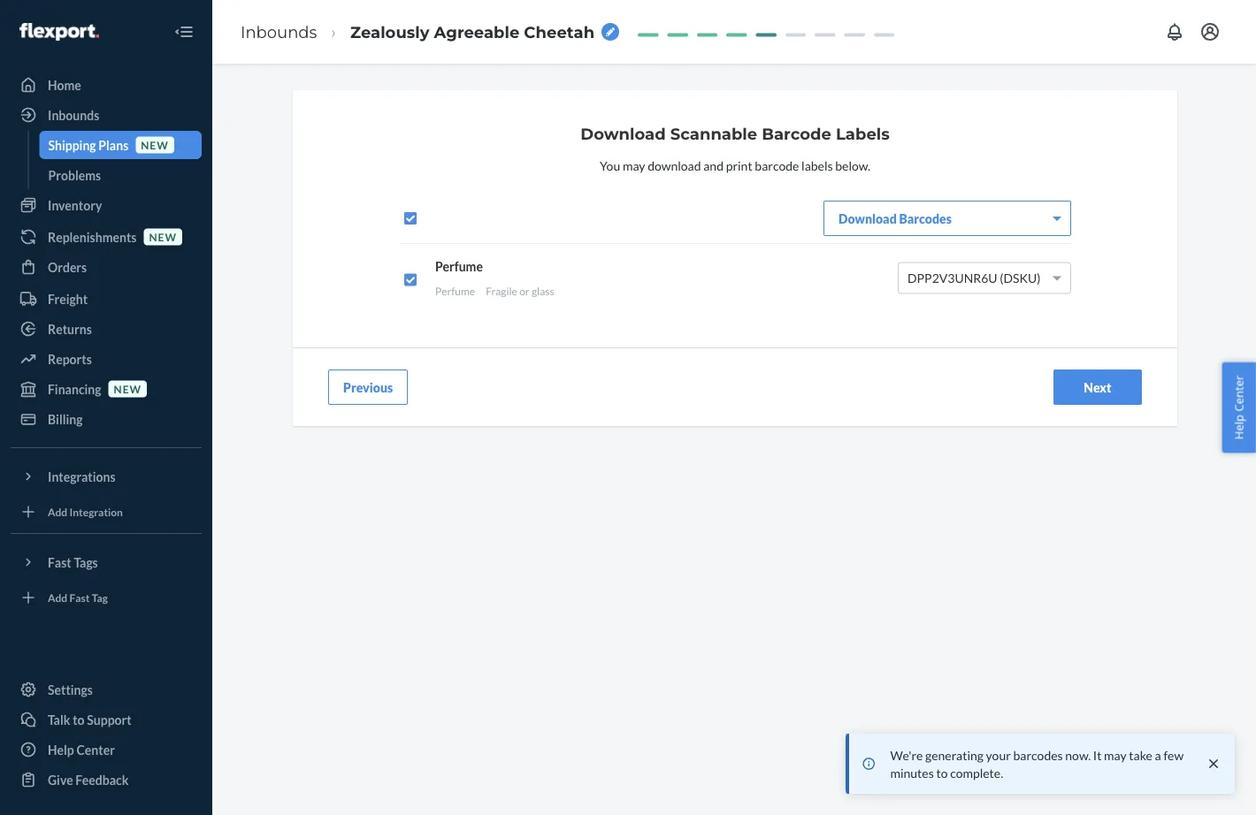Task type: describe. For each thing, give the bounding box(es) containing it.
dpp2v3unr6u
[[908, 271, 998, 286]]

below.
[[836, 158, 871, 173]]

integration
[[69, 506, 123, 519]]

support
[[87, 713, 132, 728]]

print
[[726, 158, 753, 173]]

0 horizontal spatial inbounds link
[[11, 101, 202, 129]]

open account menu image
[[1200, 21, 1221, 42]]

help center button
[[1223, 363, 1257, 453]]

to inside we're generating your barcodes now. it may take a few minutes to complete.
[[937, 766, 948, 781]]

it
[[1094, 748, 1102, 763]]

0 horizontal spatial help center
[[48, 743, 115, 758]]

inventory
[[48, 198, 102, 213]]

download barcodes
[[839, 211, 952, 226]]

reports link
[[11, 345, 202, 373]]

add fast tag
[[48, 592, 108, 604]]

help inside button
[[1231, 415, 1247, 440]]

or
[[520, 285, 530, 298]]

0 vertical spatial may
[[623, 158, 646, 173]]

breadcrumbs navigation
[[227, 6, 634, 58]]

1 vertical spatial inbounds
[[48, 108, 99, 123]]

close navigation image
[[173, 21, 195, 42]]

may inside we're generating your barcodes now. it may take a few minutes to complete.
[[1105, 748, 1127, 763]]

generating
[[926, 748, 984, 763]]

your
[[986, 748, 1011, 763]]

and
[[704, 158, 724, 173]]

new for replenishments
[[149, 230, 177, 243]]

previous button
[[328, 370, 408, 405]]

agreeable
[[434, 22, 520, 41]]

settings link
[[11, 676, 202, 704]]

a
[[1155, 748, 1162, 763]]

zealously agreeable cheetah
[[350, 22, 595, 41]]

cheetah
[[524, 22, 595, 41]]

plans
[[98, 138, 129, 153]]

take
[[1129, 748, 1153, 763]]

reports
[[48, 352, 92, 367]]

previous
[[343, 380, 393, 395]]

1 vertical spatial fast
[[69, 592, 90, 604]]

add for add fast tag
[[48, 592, 67, 604]]

(dsku)
[[1000, 271, 1041, 286]]

feedback
[[76, 773, 129, 788]]

inventory link
[[11, 191, 202, 219]]

zealously
[[350, 22, 430, 41]]

add for add integration
[[48, 506, 67, 519]]

download for download barcodes
[[839, 211, 897, 226]]

pencil alt image
[[606, 28, 615, 36]]

inbounds link inside breadcrumbs navigation
[[241, 22, 317, 41]]

orders link
[[11, 253, 202, 281]]

talk
[[48, 713, 70, 728]]

download scannable barcode labels
[[581, 124, 890, 144]]

new for financing
[[114, 383, 142, 396]]



Task type: vqa. For each thing, say whether or not it's contained in the screenshot.
happen
no



Task type: locate. For each thing, give the bounding box(es) containing it.
may
[[623, 158, 646, 173], [1105, 748, 1127, 763]]

0 horizontal spatial download
[[581, 124, 666, 144]]

2 perfume from the top
[[435, 285, 475, 298]]

check square image for download barcodes
[[404, 211, 418, 225]]

to inside talk to support button
[[73, 713, 85, 728]]

download
[[648, 158, 701, 173]]

returns link
[[11, 315, 202, 343]]

inbounds inside breadcrumbs navigation
[[241, 22, 317, 41]]

we're generating your barcodes now. it may take a few minutes to complete.
[[891, 748, 1184, 781]]

help center link
[[11, 736, 202, 765]]

we're
[[891, 748, 923, 763]]

barcode
[[755, 158, 799, 173]]

1 check square image from the top
[[404, 211, 418, 225]]

1 horizontal spatial to
[[937, 766, 948, 781]]

barcodes
[[1014, 748, 1063, 763]]

talk to support
[[48, 713, 132, 728]]

fast tags button
[[11, 549, 202, 577]]

help center
[[1231, 376, 1247, 440], [48, 743, 115, 758]]

home
[[48, 77, 81, 92]]

0 horizontal spatial help
[[48, 743, 74, 758]]

fast
[[48, 555, 71, 570], [69, 592, 90, 604]]

1 vertical spatial check square image
[[404, 273, 418, 287]]

labels
[[836, 124, 890, 144]]

0 vertical spatial add
[[48, 506, 67, 519]]

to
[[73, 713, 85, 728], [937, 766, 948, 781]]

add
[[48, 506, 67, 519], [48, 592, 67, 604]]

returns
[[48, 322, 92, 337]]

check square image for perfume
[[404, 273, 418, 287]]

new
[[141, 138, 169, 151], [149, 230, 177, 243], [114, 383, 142, 396]]

1 vertical spatial new
[[149, 230, 177, 243]]

1 horizontal spatial inbounds
[[241, 22, 317, 41]]

glass
[[532, 285, 555, 298]]

1 vertical spatial center
[[77, 743, 115, 758]]

0 vertical spatial new
[[141, 138, 169, 151]]

fragile or glass
[[486, 285, 555, 298]]

close toast image
[[1205, 756, 1223, 773]]

download
[[581, 124, 666, 144], [839, 211, 897, 226]]

minutes
[[891, 766, 934, 781]]

flexport logo image
[[19, 23, 99, 41]]

download down below.
[[839, 211, 897, 226]]

1 vertical spatial download
[[839, 211, 897, 226]]

help center inside button
[[1231, 376, 1247, 440]]

0 horizontal spatial to
[[73, 713, 85, 728]]

billing
[[48, 412, 83, 427]]

inbounds link
[[241, 22, 317, 41], [11, 101, 202, 129]]

may right it
[[1105, 748, 1127, 763]]

inbounds
[[241, 22, 317, 41], [48, 108, 99, 123]]

tag
[[92, 592, 108, 604]]

now.
[[1066, 748, 1091, 763]]

0 vertical spatial inbounds
[[241, 22, 317, 41]]

few
[[1164, 748, 1184, 763]]

barcode
[[762, 124, 832, 144]]

add integration link
[[11, 498, 202, 527]]

1 vertical spatial may
[[1105, 748, 1127, 763]]

problems
[[48, 168, 101, 183]]

may right you
[[623, 158, 646, 173]]

help
[[1231, 415, 1247, 440], [48, 743, 74, 758]]

1 vertical spatial to
[[937, 766, 948, 781]]

orders
[[48, 260, 87, 275]]

fast left tags
[[48, 555, 71, 570]]

billing link
[[11, 405, 202, 434]]

1 add from the top
[[48, 506, 67, 519]]

tags
[[74, 555, 98, 570]]

fragile
[[486, 285, 518, 298]]

new up the orders 'link'
[[149, 230, 177, 243]]

2 add from the top
[[48, 592, 67, 604]]

shipping
[[48, 138, 96, 153]]

1 vertical spatial help center
[[48, 743, 115, 758]]

add left integration
[[48, 506, 67, 519]]

integrations button
[[11, 463, 202, 491]]

add fast tag link
[[11, 584, 202, 612]]

open notifications image
[[1165, 21, 1186, 42]]

0 horizontal spatial may
[[623, 158, 646, 173]]

fast left tag
[[69, 592, 90, 604]]

0 horizontal spatial center
[[77, 743, 115, 758]]

1 vertical spatial add
[[48, 592, 67, 604]]

new right plans
[[141, 138, 169, 151]]

0 vertical spatial perfume
[[435, 259, 483, 274]]

2 vertical spatial new
[[114, 383, 142, 396]]

barcodes
[[900, 211, 952, 226]]

1 horizontal spatial may
[[1105, 748, 1127, 763]]

0 vertical spatial inbounds link
[[241, 22, 317, 41]]

complete.
[[951, 766, 1004, 781]]

next button
[[1054, 370, 1142, 405]]

1 vertical spatial perfume
[[435, 285, 475, 298]]

0 vertical spatial to
[[73, 713, 85, 728]]

0 vertical spatial check square image
[[404, 211, 418, 225]]

replenishments
[[48, 230, 137, 245]]

center inside button
[[1231, 376, 1247, 412]]

give
[[48, 773, 73, 788]]

financing
[[48, 382, 101, 397]]

labels
[[802, 158, 833, 173]]

scannable
[[671, 124, 758, 144]]

0 vertical spatial center
[[1231, 376, 1247, 412]]

problems link
[[39, 161, 202, 189]]

download up you
[[581, 124, 666, 144]]

perfume
[[435, 259, 483, 274], [435, 285, 475, 298]]

home link
[[11, 71, 202, 99]]

you may download and print barcode labels below.
[[600, 158, 871, 173]]

dpp2v3unr6u (dsku)
[[908, 271, 1041, 286]]

download for download scannable barcode labels
[[581, 124, 666, 144]]

freight link
[[11, 285, 202, 313]]

1 horizontal spatial help center
[[1231, 376, 1247, 440]]

settings
[[48, 683, 93, 698]]

next
[[1084, 380, 1112, 395]]

0 horizontal spatial inbounds
[[48, 108, 99, 123]]

add down fast tags
[[48, 592, 67, 604]]

freight
[[48, 292, 88, 307]]

1 horizontal spatial center
[[1231, 376, 1247, 412]]

0 vertical spatial help center
[[1231, 376, 1247, 440]]

1 horizontal spatial help
[[1231, 415, 1247, 440]]

add integration
[[48, 506, 123, 519]]

1 perfume from the top
[[435, 259, 483, 274]]

1 vertical spatial help
[[48, 743, 74, 758]]

integrations
[[48, 469, 116, 485]]

new for shipping plans
[[141, 138, 169, 151]]

0 vertical spatial fast
[[48, 555, 71, 570]]

new down reports link
[[114, 383, 142, 396]]

to down generating
[[937, 766, 948, 781]]

to right talk
[[73, 713, 85, 728]]

1 vertical spatial inbounds link
[[11, 101, 202, 129]]

you
[[600, 158, 621, 173]]

give feedback button
[[11, 766, 202, 795]]

1 horizontal spatial inbounds link
[[241, 22, 317, 41]]

shipping plans
[[48, 138, 129, 153]]

2 check square image from the top
[[404, 273, 418, 287]]

fast tags
[[48, 555, 98, 570]]

0 vertical spatial download
[[581, 124, 666, 144]]

give feedback
[[48, 773, 129, 788]]

center
[[1231, 376, 1247, 412], [77, 743, 115, 758]]

dpp2v3unr6u (dsku) option
[[908, 271, 1041, 286]]

0 vertical spatial help
[[1231, 415, 1247, 440]]

talk to support button
[[11, 706, 202, 735]]

1 horizontal spatial download
[[839, 211, 897, 226]]

check square image
[[404, 211, 418, 225], [404, 273, 418, 287]]

fast inside dropdown button
[[48, 555, 71, 570]]



